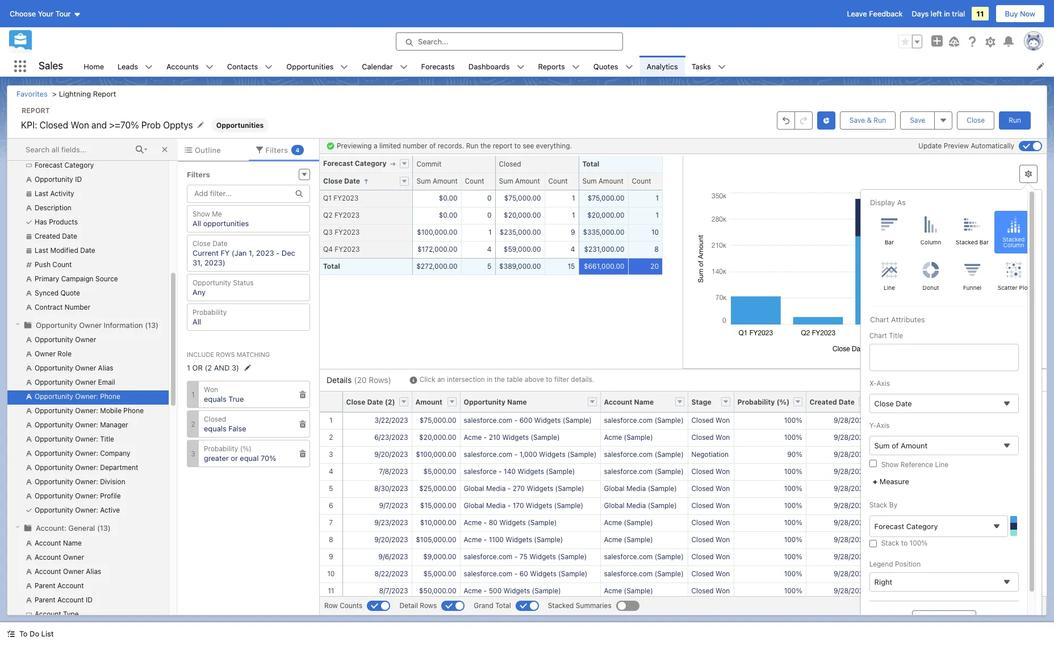 Task type: describe. For each thing, give the bounding box(es) containing it.
sales
[[39, 60, 63, 72]]

accounts link
[[160, 56, 206, 77]]

calendar list item
[[355, 56, 415, 77]]

tasks list item
[[685, 56, 733, 77]]

opportunities list item
[[280, 56, 355, 77]]

tasks link
[[685, 56, 718, 77]]

leave
[[848, 9, 868, 18]]

choose your tour button
[[9, 5, 82, 23]]

accounts list item
[[160, 56, 220, 77]]

text default image for accounts
[[206, 63, 214, 71]]

calendar link
[[355, 56, 400, 77]]

days left in trial
[[913, 9, 966, 18]]

text default image for quotes
[[626, 63, 633, 71]]

to do list button
[[0, 622, 60, 645]]

list containing home
[[77, 56, 1055, 77]]

choose
[[10, 9, 36, 18]]

forecasts link
[[415, 56, 462, 77]]

accounts
[[167, 62, 199, 71]]

contacts
[[227, 62, 258, 71]]

reports link
[[532, 56, 572, 77]]

text default image for leads
[[145, 63, 153, 71]]

opportunities
[[287, 62, 334, 71]]

analytics link
[[640, 56, 685, 77]]

buy
[[1006, 9, 1019, 18]]

do
[[30, 629, 39, 638]]

now
[[1021, 9, 1036, 18]]

tour
[[55, 9, 71, 18]]

forecasts
[[422, 62, 455, 71]]

reports list item
[[532, 56, 587, 77]]

text default image for calendar
[[400, 63, 408, 71]]

home link
[[77, 56, 111, 77]]

search...
[[418, 37, 449, 46]]

left
[[931, 9, 943, 18]]

text default image for reports
[[572, 63, 580, 71]]

tasks
[[692, 62, 712, 71]]

text default image for tasks
[[718, 63, 726, 71]]

quotes
[[594, 62, 619, 71]]

to
[[19, 629, 28, 638]]

reports
[[539, 62, 565, 71]]

search... button
[[396, 32, 624, 51]]



Task type: locate. For each thing, give the bounding box(es) containing it.
analytics
[[647, 62, 678, 71]]

days
[[913, 9, 929, 18]]

list
[[41, 629, 54, 638]]

to do list
[[19, 629, 54, 638]]

leads link
[[111, 56, 145, 77]]

3 text default image from the left
[[400, 63, 408, 71]]

group
[[899, 35, 923, 48]]

text default image left 'to'
[[7, 630, 15, 638]]

leads list item
[[111, 56, 160, 77]]

2 text default image from the left
[[341, 63, 349, 71]]

leads
[[118, 62, 138, 71]]

text default image inside opportunities 'list item'
[[341, 63, 349, 71]]

text default image right the 'tasks'
[[718, 63, 726, 71]]

home
[[84, 62, 104, 71]]

text default image
[[265, 63, 273, 71], [341, 63, 349, 71], [400, 63, 408, 71]]

quotes list item
[[587, 56, 640, 77]]

dashboards
[[469, 62, 510, 71]]

your
[[38, 9, 53, 18]]

opportunities link
[[280, 56, 341, 77]]

text default image inside calendar list item
[[400, 63, 408, 71]]

text default image inside quotes list item
[[626, 63, 633, 71]]

text default image left calendar
[[341, 63, 349, 71]]

text default image for opportunities
[[341, 63, 349, 71]]

1 text default image from the left
[[265, 63, 273, 71]]

text default image right calendar
[[400, 63, 408, 71]]

1 horizontal spatial text default image
[[341, 63, 349, 71]]

choose your tour
[[10, 9, 71, 18]]

text default image for contacts
[[265, 63, 273, 71]]

leave feedback link
[[848, 9, 903, 18]]

in
[[945, 9, 951, 18]]

text default image
[[145, 63, 153, 71], [206, 63, 214, 71], [517, 63, 525, 71], [572, 63, 580, 71], [626, 63, 633, 71], [718, 63, 726, 71], [7, 630, 15, 638]]

0 horizontal spatial text default image
[[265, 63, 273, 71]]

text default image inside the reports list item
[[572, 63, 580, 71]]

text default image down search... "button"
[[517, 63, 525, 71]]

feedback
[[870, 9, 903, 18]]

contacts list item
[[220, 56, 280, 77]]

text default image inside dashboards list item
[[517, 63, 525, 71]]

2 horizontal spatial text default image
[[400, 63, 408, 71]]

list
[[77, 56, 1055, 77]]

leave feedback
[[848, 9, 903, 18]]

text default image right contacts
[[265, 63, 273, 71]]

text default image inside tasks list item
[[718, 63, 726, 71]]

dashboards list item
[[462, 56, 532, 77]]

calendar
[[362, 62, 393, 71]]

buy now
[[1006, 9, 1036, 18]]

trial
[[953, 9, 966, 18]]

text default image right quotes
[[626, 63, 633, 71]]

11
[[977, 9, 985, 18]]

text default image for dashboards
[[517, 63, 525, 71]]

contacts link
[[220, 56, 265, 77]]

quotes link
[[587, 56, 626, 77]]

text default image inside contacts list item
[[265, 63, 273, 71]]

buy now button
[[996, 5, 1046, 23]]

text default image inside to do list button
[[7, 630, 15, 638]]

text default image right leads
[[145, 63, 153, 71]]

text default image inside leads list item
[[145, 63, 153, 71]]

text default image right the reports
[[572, 63, 580, 71]]

text default image inside accounts list item
[[206, 63, 214, 71]]

dashboards link
[[462, 56, 517, 77]]

text default image right accounts
[[206, 63, 214, 71]]



Task type: vqa. For each thing, say whether or not it's contained in the screenshot.
bottom Created
no



